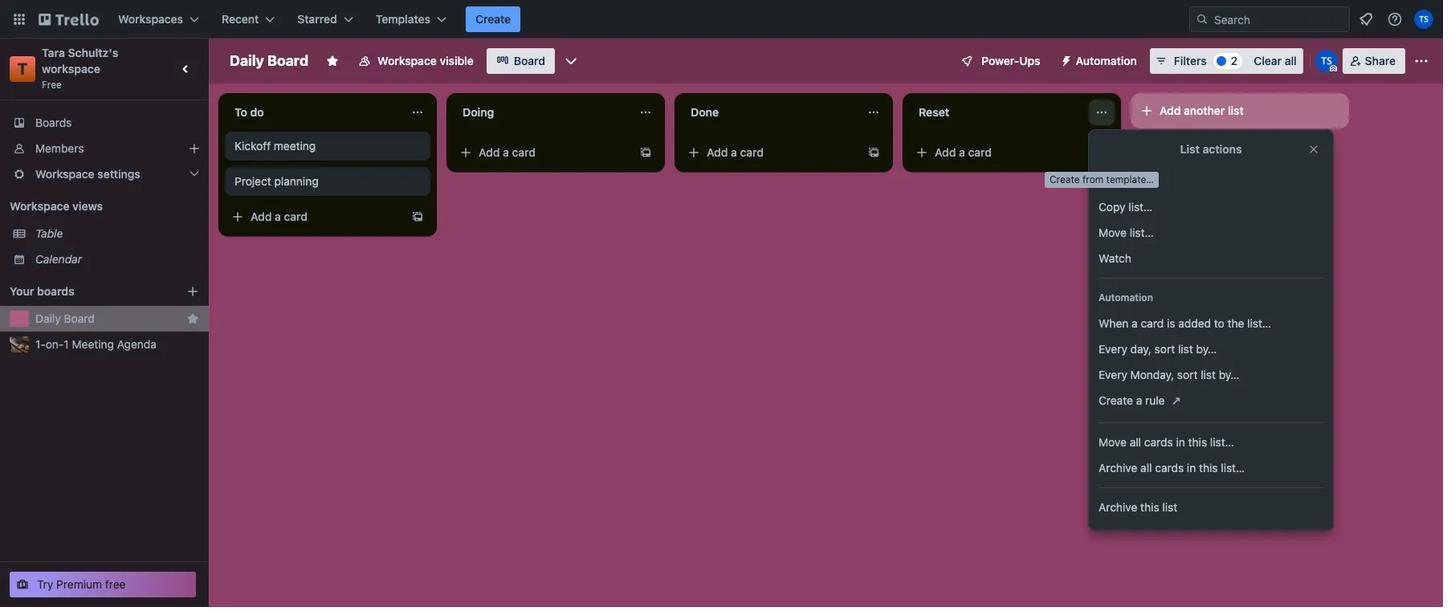 Task type: describe. For each thing, give the bounding box(es) containing it.
meeting
[[274, 139, 316, 153]]

the
[[1228, 317, 1245, 330]]

create from template…
[[1050, 174, 1155, 186]]

workspace visible button
[[349, 48, 484, 74]]

create a rule
[[1099, 394, 1165, 407]]

day,
[[1131, 342, 1152, 356]]

project
[[235, 174, 271, 188]]

tara schultz's workspace link
[[42, 46, 121, 76]]

clear
[[1254, 54, 1282, 67]]

copy list…
[[1099, 200, 1153, 214]]

your boards with 2 items element
[[10, 282, 162, 301]]

another
[[1184, 104, 1226, 117]]

card for done
[[740, 145, 764, 159]]

watch link
[[1090, 246, 1334, 272]]

template…
[[1107, 174, 1155, 186]]

1-on-1 meeting agenda
[[35, 337, 157, 351]]

workspace
[[42, 62, 100, 76]]

archive for archive this list
[[1099, 501, 1138, 514]]

starred
[[298, 12, 337, 26]]

sort for day,
[[1155, 342, 1176, 356]]

workspace for workspace settings
[[35, 167, 95, 181]]

list down every day, sort list by… link
[[1201, 368, 1216, 382]]

workspace for workspace views
[[10, 199, 70, 213]]

a for done
[[731, 145, 737, 159]]

settings
[[97, 167, 140, 181]]

a for to do
[[275, 210, 281, 223]]

share
[[1366, 54, 1396, 67]]

create for create from template…
[[1050, 174, 1080, 186]]

1-
[[35, 337, 46, 351]]

visible
[[440, 54, 474, 67]]

automation button
[[1054, 48, 1147, 74]]

members link
[[0, 136, 209, 161]]

add card…
[[1099, 174, 1155, 188]]

board inside text field
[[268, 52, 309, 69]]

meeting
[[72, 337, 114, 351]]

watch
[[1099, 251, 1132, 265]]

tara
[[42, 46, 65, 59]]

when
[[1099, 317, 1129, 330]]

add board image
[[186, 285, 199, 298]]

free
[[42, 79, 62, 91]]

add a card for reset
[[935, 145, 992, 159]]

1
[[64, 337, 69, 351]]

table link
[[35, 226, 199, 242]]

0 horizontal spatial board
[[64, 312, 95, 325]]

all for archive
[[1141, 461, 1153, 475]]

list inside button
[[1229, 104, 1244, 117]]

workspaces button
[[108, 6, 209, 32]]

create for create
[[476, 12, 511, 26]]

list
[[1181, 142, 1200, 156]]

copy list… link
[[1090, 194, 1334, 220]]

recent button
[[212, 6, 285, 32]]

add a card for to do
[[251, 210, 308, 223]]

this for archive all cards in this list…
[[1200, 461, 1219, 475]]

list down archive all cards in this list…
[[1163, 501, 1178, 514]]

to
[[1215, 317, 1225, 330]]

0 notifications image
[[1357, 10, 1376, 29]]

tara schultz's workspace free
[[42, 46, 121, 91]]

by… for every day, sort list by…
[[1197, 342, 1217, 356]]

card for reset
[[969, 145, 992, 159]]

create button
[[466, 6, 521, 32]]

1 vertical spatial automation
[[1099, 292, 1154, 304]]

a right 'when'
[[1132, 317, 1138, 330]]

list down when a card is added to the list…
[[1179, 342, 1194, 356]]

2
[[1231, 54, 1238, 67]]

doing
[[463, 105, 494, 119]]

project planning
[[235, 174, 319, 188]]

agenda
[[117, 337, 157, 351]]

in for move all cards in this list…
[[1177, 435, 1186, 449]]

move for move list…
[[1099, 226, 1127, 239]]

create from template… image
[[640, 146, 652, 159]]

create for create a rule
[[1099, 394, 1134, 407]]

done
[[691, 105, 719, 119]]

table
[[35, 227, 63, 240]]

members
[[35, 141, 84, 155]]

kickoff meeting
[[235, 139, 316, 153]]

To do text field
[[225, 100, 402, 125]]

is
[[1167, 317, 1176, 330]]

Doing text field
[[453, 100, 630, 125]]

every for every monday, sort list by…
[[1099, 368, 1128, 382]]

all for clear
[[1285, 54, 1297, 67]]

list… inside when a card is added to the list… link
[[1248, 317, 1272, 330]]

card left is at bottom right
[[1141, 317, 1164, 330]]

this for move all cards in this list…
[[1189, 435, 1208, 449]]

back to home image
[[39, 6, 99, 32]]

boards link
[[0, 110, 209, 136]]

in for archive all cards in this list…
[[1187, 461, 1197, 475]]

t link
[[10, 56, 35, 82]]

Board name text field
[[222, 48, 317, 74]]

schultz's
[[68, 46, 118, 59]]

filters
[[1174, 54, 1207, 67]]

2 vertical spatial this
[[1141, 501, 1160, 514]]

try premium free button
[[10, 572, 196, 598]]

actions
[[1203, 142, 1243, 156]]

calendar
[[35, 252, 82, 266]]

create from template… tooltip
[[1045, 172, 1159, 188]]

add a card button for to do
[[225, 204, 405, 230]]

to
[[235, 105, 247, 119]]

add a card button for done
[[681, 140, 861, 166]]

kickoff meeting link
[[235, 138, 421, 154]]

a for doing
[[503, 145, 509, 159]]

all for move
[[1130, 435, 1142, 449]]

clear all button
[[1248, 48, 1304, 74]]

customize views image
[[563, 53, 579, 69]]

tara schultz (taraschultz7) image
[[1316, 50, 1338, 72]]

recent
[[222, 12, 259, 26]]

list… inside the archive all cards in this list… link
[[1222, 461, 1246, 475]]

archive for archive all cards in this list…
[[1099, 461, 1138, 475]]

add card… link
[[1090, 169, 1334, 194]]

a left rule
[[1137, 394, 1143, 407]]

workspace navigation collapse icon image
[[175, 58, 198, 80]]

try
[[37, 578, 53, 591]]

show menu image
[[1414, 53, 1430, 69]]

list… inside move list… link
[[1130, 226, 1154, 239]]

planning
[[274, 174, 319, 188]]

card…
[[1123, 174, 1155, 188]]



Task type: vqa. For each thing, say whether or not it's contained in the screenshot.
first GUEST from right
no



Task type: locate. For each thing, give the bounding box(es) containing it.
a
[[503, 145, 509, 159], [731, 145, 737, 159], [959, 145, 966, 159], [275, 210, 281, 223], [1132, 317, 1138, 330], [1137, 394, 1143, 407]]

workspace settings
[[35, 167, 140, 181]]

create from template… image for done
[[868, 146, 881, 159]]

add a card button
[[453, 140, 633, 166], [681, 140, 861, 166], [910, 140, 1090, 166], [225, 204, 405, 230]]

move for move all cards in this list…
[[1099, 435, 1127, 449]]

2 move from the top
[[1099, 435, 1127, 449]]

0 horizontal spatial daily board
[[35, 312, 95, 325]]

cards for archive
[[1156, 461, 1184, 475]]

a for reset
[[959, 145, 966, 159]]

daily board down the recent popup button
[[230, 52, 309, 69]]

0 vertical spatial this
[[1189, 435, 1208, 449]]

views
[[72, 199, 103, 213]]

when a card is added to the list…
[[1099, 317, 1272, 330]]

reset
[[919, 105, 950, 119]]

sort
[[1155, 342, 1176, 356], [1178, 368, 1198, 382]]

list
[[1229, 104, 1244, 117], [1179, 342, 1194, 356], [1201, 368, 1216, 382], [1163, 501, 1178, 514]]

this up the archive all cards in this list… link
[[1189, 435, 1208, 449]]

create left rule
[[1099, 394, 1134, 407]]

1 vertical spatial sort
[[1178, 368, 1198, 382]]

create left from
[[1050, 174, 1080, 186]]

do
[[250, 105, 264, 119]]

every day, sort list by…
[[1099, 342, 1217, 356]]

a down done text box
[[731, 145, 737, 159]]

every
[[1099, 342, 1128, 356], [1099, 368, 1128, 382]]

every monday, sort list by…
[[1099, 368, 1240, 382]]

on-
[[46, 337, 64, 351]]

1 horizontal spatial daily
[[230, 52, 264, 69]]

card
[[512, 145, 536, 159], [740, 145, 764, 159], [969, 145, 992, 159], [284, 210, 308, 223], [1141, 317, 1164, 330]]

0 horizontal spatial daily
[[35, 312, 61, 325]]

in up archive all cards in this list…
[[1177, 435, 1186, 449]]

create a rule link
[[1090, 388, 1334, 416]]

Reset text field
[[910, 100, 1086, 125]]

0 vertical spatial in
[[1177, 435, 1186, 449]]

calendar link
[[35, 251, 199, 268]]

by… down every day, sort list by… link
[[1219, 368, 1240, 382]]

list right 'another'
[[1229, 104, 1244, 117]]

1 horizontal spatial create
[[1050, 174, 1080, 186]]

copy
[[1099, 200, 1126, 214]]

sort inside every day, sort list by… link
[[1155, 342, 1176, 356]]

0 horizontal spatial sort
[[1155, 342, 1176, 356]]

card down reset text box
[[969, 145, 992, 159]]

templates button
[[366, 6, 456, 32]]

sort inside every monday, sort list by… link
[[1178, 368, 1198, 382]]

daily board up 1
[[35, 312, 95, 325]]

all down create a rule on the right of page
[[1130, 435, 1142, 449]]

project planning link
[[235, 174, 421, 190]]

workspace down members
[[35, 167, 95, 181]]

primary element
[[0, 0, 1444, 39]]

list… down move all cards in this list… link
[[1222, 461, 1246, 475]]

cards down move all cards in this list… on the right bottom of page
[[1156, 461, 1184, 475]]

0 horizontal spatial by…
[[1197, 342, 1217, 356]]

share button
[[1343, 48, 1406, 74]]

workspace inside dropdown button
[[35, 167, 95, 181]]

templates
[[376, 12, 431, 26]]

1 vertical spatial every
[[1099, 368, 1128, 382]]

add a card button down done text box
[[681, 140, 861, 166]]

archive up archive this list
[[1099, 461, 1138, 475]]

sort down every day, sort list by… link
[[1178, 368, 1198, 382]]

0 vertical spatial cards
[[1145, 435, 1174, 449]]

this
[[1189, 435, 1208, 449], [1200, 461, 1219, 475], [1141, 501, 1160, 514]]

try premium free
[[37, 578, 126, 591]]

1 vertical spatial create
[[1050, 174, 1080, 186]]

workspace down templates dropdown button
[[378, 54, 437, 67]]

sort right day,
[[1155, 342, 1176, 356]]

board
[[268, 52, 309, 69], [514, 54, 546, 67], [64, 312, 95, 325]]

by…
[[1197, 342, 1217, 356], [1219, 368, 1240, 382]]

board down your boards with 2 items element
[[64, 312, 95, 325]]

your boards
[[10, 284, 74, 298]]

1 vertical spatial all
[[1130, 435, 1142, 449]]

a down project planning
[[275, 210, 281, 223]]

a down reset text box
[[959, 145, 966, 159]]

0 vertical spatial automation
[[1076, 54, 1138, 67]]

0 vertical spatial daily board
[[230, 52, 309, 69]]

add inside button
[[1160, 104, 1181, 117]]

in
[[1177, 435, 1186, 449], [1187, 461, 1197, 475]]

add for reset
[[935, 145, 957, 159]]

archive all cards in this list…
[[1099, 461, 1246, 475]]

add a card down the done
[[707, 145, 764, 159]]

cards
[[1145, 435, 1174, 449], [1156, 461, 1184, 475]]

0 horizontal spatial create
[[476, 12, 511, 26]]

this member is an admin of this board. image
[[1330, 65, 1338, 72]]

board inside "link"
[[514, 54, 546, 67]]

0 vertical spatial by…
[[1197, 342, 1217, 356]]

1-on-1 meeting agenda link
[[35, 337, 199, 353]]

create inside button
[[476, 12, 511, 26]]

all down move all cards in this list… on the right bottom of page
[[1141, 461, 1153, 475]]

daily
[[230, 52, 264, 69], [35, 312, 61, 325]]

1 horizontal spatial in
[[1187, 461, 1197, 475]]

starred icon image
[[186, 313, 199, 325]]

this down move all cards in this list… link
[[1200, 461, 1219, 475]]

daily down the recent popup button
[[230, 52, 264, 69]]

1 vertical spatial in
[[1187, 461, 1197, 475]]

1 horizontal spatial daily board
[[230, 52, 309, 69]]

2 horizontal spatial create from template… image
[[1096, 146, 1109, 159]]

power-ups button
[[950, 48, 1051, 74]]

add a card down the doing
[[479, 145, 536, 159]]

0 vertical spatial create
[[476, 12, 511, 26]]

0 vertical spatial all
[[1285, 54, 1297, 67]]

0 vertical spatial sort
[[1155, 342, 1176, 356]]

move all cards in this list… link
[[1090, 430, 1334, 456]]

workspace
[[378, 54, 437, 67], [35, 167, 95, 181], [10, 199, 70, 213]]

add a card button for reset
[[910, 140, 1090, 166]]

open information menu image
[[1388, 11, 1404, 27]]

list…
[[1129, 200, 1153, 214], [1130, 226, 1154, 239], [1248, 317, 1272, 330], [1211, 435, 1235, 449], [1222, 461, 1246, 475]]

0 vertical spatial every
[[1099, 342, 1128, 356]]

search image
[[1196, 13, 1209, 26]]

boards
[[37, 284, 74, 298]]

rule
[[1146, 394, 1165, 407]]

add another list button
[[1131, 93, 1350, 129]]

Search field
[[1209, 7, 1350, 31]]

create
[[476, 12, 511, 26], [1050, 174, 1080, 186], [1099, 394, 1134, 407]]

1 horizontal spatial sort
[[1178, 368, 1198, 382]]

add a card down project planning
[[251, 210, 308, 223]]

list… up the archive all cards in this list… link
[[1211, 435, 1235, 449]]

2 vertical spatial create
[[1099, 394, 1134, 407]]

list actions
[[1181, 142, 1243, 156]]

move all cards in this list…
[[1099, 435, 1235, 449]]

1 every from the top
[[1099, 342, 1128, 356]]

automation up 'when'
[[1099, 292, 1154, 304]]

automation inside button
[[1076, 54, 1138, 67]]

0 vertical spatial workspace
[[378, 54, 437, 67]]

create inside tooltip
[[1050, 174, 1080, 186]]

add for done
[[707, 145, 728, 159]]

2 every from the top
[[1099, 368, 1128, 382]]

1 vertical spatial archive
[[1099, 501, 1138, 514]]

daily inside board name text field
[[230, 52, 264, 69]]

0 horizontal spatial create from template… image
[[411, 211, 424, 223]]

add for doing
[[479, 145, 500, 159]]

every day, sort list by… link
[[1090, 337, 1334, 362]]

1 vertical spatial cards
[[1156, 461, 1184, 475]]

0 vertical spatial daily
[[230, 52, 264, 69]]

every up create a rule on the right of page
[[1099, 368, 1128, 382]]

create up board "link"
[[476, 12, 511, 26]]

daily up on-
[[35, 312, 61, 325]]

0 vertical spatial move
[[1099, 226, 1127, 239]]

create from template… image
[[868, 146, 881, 159], [1096, 146, 1109, 159], [411, 211, 424, 223]]

2 horizontal spatial board
[[514, 54, 546, 67]]

list… inside copy list… link
[[1129, 200, 1153, 214]]

free
[[105, 578, 126, 591]]

add
[[1160, 104, 1181, 117], [479, 145, 500, 159], [707, 145, 728, 159], [935, 145, 957, 159], [1099, 174, 1120, 188], [251, 210, 272, 223]]

Done text field
[[681, 100, 858, 125]]

sm image
[[1054, 48, 1076, 71]]

star or unstar board image
[[326, 55, 339, 67]]

archive all cards in this list… link
[[1090, 456, 1334, 481]]

move list… link
[[1090, 220, 1334, 246]]

workspace settings button
[[0, 161, 209, 187]]

card down planning
[[284, 210, 308, 223]]

workspace visible
[[378, 54, 474, 67]]

card down doing text field
[[512, 145, 536, 159]]

premium
[[56, 578, 102, 591]]

daily board link
[[35, 311, 180, 327]]

add a card button for doing
[[453, 140, 633, 166]]

1 horizontal spatial create from template… image
[[868, 146, 881, 159]]

by… for every monday, sort list by…
[[1219, 368, 1240, 382]]

create from template… image for reset
[[1096, 146, 1109, 159]]

tara schultz (taraschultz7) image
[[1415, 10, 1434, 29]]

archive
[[1099, 461, 1138, 475], [1099, 501, 1138, 514]]

1 horizontal spatial board
[[268, 52, 309, 69]]

card for doing
[[512, 145, 536, 159]]

clear all
[[1254, 54, 1297, 67]]

starred button
[[288, 6, 363, 32]]

card down done text box
[[740, 145, 764, 159]]

to do
[[235, 105, 264, 119]]

1 vertical spatial daily board
[[35, 312, 95, 325]]

monday,
[[1131, 368, 1175, 382]]

cards up archive all cards in this list…
[[1145, 435, 1174, 449]]

2 vertical spatial all
[[1141, 461, 1153, 475]]

add another list
[[1160, 104, 1244, 117]]

kickoff
[[235, 139, 271, 153]]

all inside button
[[1285, 54, 1297, 67]]

cards for move
[[1145, 435, 1174, 449]]

your
[[10, 284, 34, 298]]

move list…
[[1099, 226, 1154, 239]]

1 archive from the top
[[1099, 461, 1138, 475]]

board left star or unstar board image
[[268, 52, 309, 69]]

boards
[[35, 116, 72, 129]]

1 vertical spatial workspace
[[35, 167, 95, 181]]

move down copy
[[1099, 226, 1127, 239]]

power-
[[982, 54, 1020, 67]]

workspace views
[[10, 199, 103, 213]]

daily board inside board name text field
[[230, 52, 309, 69]]

daily board
[[230, 52, 309, 69], [35, 312, 95, 325]]

every down 'when'
[[1099, 342, 1128, 356]]

create from template… image for to do
[[411, 211, 424, 223]]

list… right "the"
[[1248, 317, 1272, 330]]

2 archive from the top
[[1099, 501, 1138, 514]]

add for to do
[[251, 210, 272, 223]]

by… down when a card is added to the list… link
[[1197, 342, 1217, 356]]

archive inside archive this list link
[[1099, 501, 1138, 514]]

1 vertical spatial daily
[[35, 312, 61, 325]]

in down move all cards in this list… link
[[1187, 461, 1197, 475]]

add a card for done
[[707, 145, 764, 159]]

every for every day, sort list by…
[[1099, 342, 1128, 356]]

2 horizontal spatial create
[[1099, 394, 1134, 407]]

sort for monday,
[[1178, 368, 1198, 382]]

add a card button down the project planning link
[[225, 204, 405, 230]]

workspace inside 'button'
[[378, 54, 437, 67]]

0 horizontal spatial in
[[1177, 435, 1186, 449]]

add a card down reset
[[935, 145, 992, 159]]

list… down copy list…
[[1130, 226, 1154, 239]]

add a card
[[479, 145, 536, 159], [707, 145, 764, 159], [935, 145, 992, 159], [251, 210, 308, 223]]

1 horizontal spatial by…
[[1219, 368, 1240, 382]]

add a card button down reset text box
[[910, 140, 1090, 166]]

workspace for workspace visible
[[378, 54, 437, 67]]

1 vertical spatial this
[[1200, 461, 1219, 475]]

1 vertical spatial move
[[1099, 435, 1127, 449]]

board left customize views image
[[514, 54, 546, 67]]

add a card for doing
[[479, 145, 536, 159]]

1 vertical spatial by…
[[1219, 368, 1240, 382]]

ups
[[1020, 54, 1041, 67]]

workspaces
[[118, 12, 183, 26]]

this down archive all cards in this list…
[[1141, 501, 1160, 514]]

archive down archive all cards in this list…
[[1099, 501, 1138, 514]]

move down create a rule on the right of page
[[1099, 435, 1127, 449]]

1 move from the top
[[1099, 226, 1127, 239]]

2 vertical spatial workspace
[[10, 199, 70, 213]]

automation right ups
[[1076, 54, 1138, 67]]

workspace up table
[[10, 199, 70, 213]]

a down doing text field
[[503, 145, 509, 159]]

all right clear
[[1285, 54, 1297, 67]]

add a card button down doing text field
[[453, 140, 633, 166]]

list… inside move all cards in this list… link
[[1211, 435, 1235, 449]]

when a card is added to the list… link
[[1090, 311, 1334, 337]]

card for to do
[[284, 210, 308, 223]]

0 vertical spatial archive
[[1099, 461, 1138, 475]]

every monday, sort list by… link
[[1090, 362, 1334, 388]]

list… down card…
[[1129, 200, 1153, 214]]

t
[[17, 59, 28, 78]]



